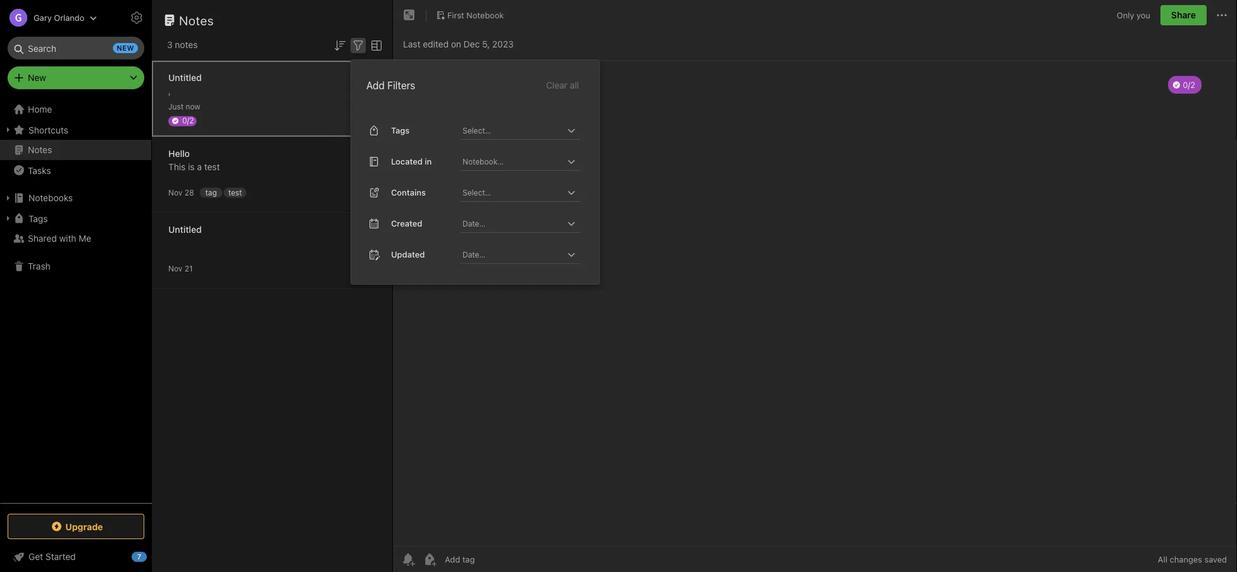 Task type: locate. For each thing, give the bounding box(es) containing it.
0 vertical spatial date…
[[463, 219, 486, 228]]

tags
[[391, 126, 410, 135], [28, 213, 48, 224]]

hello
[[168, 148, 190, 159]]

expand tags image
[[3, 213, 13, 224]]

tasks button
[[0, 160, 151, 180]]

test right the a
[[204, 162, 220, 172]]

1 date… from the top
[[463, 219, 486, 228]]

shortcuts button
[[0, 120, 151, 140]]

Note Editor text field
[[393, 61, 1238, 546]]

0 vertical spatial nov
[[168, 188, 183, 197]]

1  input text field from the top
[[462, 152, 564, 170]]

 input text field
[[462, 152, 564, 170], [462, 183, 564, 201]]

0 horizontal spatial notes
[[28, 145, 52, 155]]

test right tag
[[228, 188, 242, 197]]

changes
[[1170, 555, 1203, 564]]

first notebook
[[448, 10, 504, 20]]

1 vertical spatial notes
[[28, 145, 52, 155]]

notes link
[[0, 140, 151, 160]]

Tags field
[[460, 121, 581, 140]]

located in
[[391, 157, 432, 166]]

 input text field for located in
[[462, 152, 564, 170]]

Add filters field
[[351, 37, 366, 53]]

updated
[[391, 250, 425, 259]]

untitled up , at the left of the page
[[168, 72, 202, 83]]

0 vertical spatial untitled
[[168, 72, 202, 83]]

1 vertical spatial tags
[[28, 213, 48, 224]]

add filters image
[[351, 38, 366, 53]]

0 vertical spatial tags
[[391, 126, 410, 135]]

,
[[168, 86, 171, 96]]

Search text field
[[16, 37, 135, 60]]

new
[[28, 72, 46, 83]]

date…
[[463, 219, 486, 228], [463, 250, 486, 259]]

2 nov from the top
[[168, 264, 183, 273]]

notes
[[179, 13, 214, 28], [28, 145, 52, 155]]

 input text field down the located in field
[[462, 183, 564, 201]]

notes up notes
[[179, 13, 214, 28]]

 Date picker field
[[460, 215, 592, 233]]

notes up the tasks
[[28, 145, 52, 155]]

share button
[[1161, 5, 1207, 25]]

2 untitled from the top
[[168, 224, 202, 235]]

 Date picker field
[[460, 246, 592, 264]]

clear
[[546, 80, 568, 90]]

in
[[425, 157, 432, 166]]

get started
[[28, 552, 76, 562]]

nov
[[168, 188, 183, 197], [168, 264, 183, 273]]

this
[[168, 162, 186, 172]]

2  input text field from the top
[[462, 183, 564, 201]]

Contains field
[[460, 183, 581, 202]]

 input text field inside contains field
[[462, 183, 564, 201]]

click to collapse image
[[147, 549, 157, 564]]

21
[[185, 264, 193, 273]]

date… for updated
[[463, 250, 486, 259]]

date… down contains field
[[463, 219, 486, 228]]

filters
[[388, 79, 416, 91]]

last
[[403, 39, 421, 49]]

1 vertical spatial date…
[[463, 250, 486, 259]]

upgrade button
[[8, 514, 144, 539]]

1 nov from the top
[[168, 188, 183, 197]]

edited
[[423, 39, 449, 49]]

shared with me link
[[0, 229, 151, 249]]

 input text field for contains
[[462, 183, 564, 201]]

first
[[448, 10, 464, 20]]

tree
[[0, 99, 152, 503]]

1 untitled from the top
[[168, 72, 202, 83]]

untitled down nov 28
[[168, 224, 202, 235]]

shared
[[28, 233, 57, 244]]

notebook
[[467, 10, 504, 20]]

contains
[[391, 188, 426, 197]]

2 date… from the top
[[463, 250, 486, 259]]

add a reminder image
[[401, 552, 416, 567]]

only
[[1117, 10, 1135, 20]]

date… inside  date picker field
[[463, 250, 486, 259]]

all changes saved
[[1159, 555, 1228, 564]]

0 vertical spatial  input text field
[[462, 152, 564, 170]]

untitled
[[168, 72, 202, 83], [168, 224, 202, 235]]

 input text field
[[462, 121, 564, 139]]

 input text field down  input text box
[[462, 152, 564, 170]]

tags up located
[[391, 126, 410, 135]]

located
[[391, 157, 423, 166]]

0/2
[[182, 116, 194, 125]]

is
[[188, 162, 195, 172]]

a
[[197, 162, 202, 172]]

tags up shared
[[28, 213, 48, 224]]

1 vertical spatial test
[[228, 188, 242, 197]]

1 vertical spatial nov
[[168, 264, 183, 273]]

0 horizontal spatial test
[[204, 162, 220, 172]]

trash
[[28, 261, 50, 272]]

date… inside field
[[463, 219, 486, 228]]

More actions field
[[1215, 5, 1230, 25]]

all
[[1159, 555, 1168, 564]]

test
[[204, 162, 220, 172], [228, 188, 242, 197]]

Located in field
[[460, 152, 581, 171]]

0 vertical spatial notes
[[179, 13, 214, 28]]

now
[[186, 102, 200, 111]]

created
[[391, 219, 423, 228]]

on
[[451, 39, 462, 49]]

gary orlando
[[34, 13, 84, 22]]

1 horizontal spatial tags
[[391, 126, 410, 135]]

Help and Learning task checklist field
[[0, 547, 152, 567]]

nov left "28"
[[168, 188, 183, 197]]

Add tag field
[[444, 554, 539, 565]]

home link
[[0, 99, 152, 120]]

Sort options field
[[332, 37, 348, 53]]

add filters
[[367, 79, 416, 91]]

28
[[185, 188, 194, 197]]

date… down date… field
[[463, 250, 486, 259]]

new search field
[[16, 37, 138, 60]]

0 horizontal spatial tags
[[28, 213, 48, 224]]

nov 21
[[168, 264, 193, 273]]

nov left 21
[[168, 264, 183, 273]]

1 vertical spatial untitled
[[168, 224, 202, 235]]

7
[[137, 553, 141, 561]]

 input text field inside the located in field
[[462, 152, 564, 170]]

you
[[1137, 10, 1151, 20]]

1 vertical spatial  input text field
[[462, 183, 564, 201]]

trash link
[[0, 256, 151, 277]]

nov for nov 28
[[168, 188, 183, 197]]



Task type: describe. For each thing, give the bounding box(es) containing it.
add
[[367, 79, 385, 91]]

share
[[1172, 10, 1197, 20]]

tags button
[[0, 208, 151, 229]]

tags inside button
[[28, 213, 48, 224]]

shared with me
[[28, 233, 91, 244]]

clear all
[[546, 80, 579, 90]]

only you
[[1117, 10, 1151, 20]]

upgrade
[[65, 522, 103, 532]]

Account field
[[0, 5, 97, 30]]

clear all button
[[545, 78, 581, 93]]

expand note image
[[402, 8, 417, 23]]

tree containing home
[[0, 99, 152, 503]]

dec
[[464, 39, 480, 49]]

tag
[[205, 188, 217, 197]]

first notebook button
[[432, 6, 509, 24]]

notebooks
[[28, 193, 73, 203]]

notes
[[175, 40, 198, 50]]

notebooks link
[[0, 188, 151, 208]]

me
[[79, 233, 91, 244]]

get
[[28, 552, 43, 562]]

started
[[46, 552, 76, 562]]

shortcuts
[[28, 125, 68, 135]]

settings image
[[129, 10, 144, 25]]

5,
[[482, 39, 490, 49]]

tasks
[[28, 165, 51, 176]]

1 horizontal spatial notes
[[179, 13, 214, 28]]

just
[[168, 102, 184, 111]]

with
[[59, 233, 76, 244]]

3
[[167, 40, 173, 50]]

this is a test
[[168, 162, 220, 172]]

1 horizontal spatial test
[[228, 188, 242, 197]]

expand notebooks image
[[3, 193, 13, 203]]

3 notes
[[167, 40, 198, 50]]

all
[[570, 80, 579, 90]]

gary
[[34, 13, 52, 22]]

notes inside tree
[[28, 145, 52, 155]]

untitled for untitled
[[168, 224, 202, 235]]

saved
[[1205, 555, 1228, 564]]

date… for created
[[463, 219, 486, 228]]

nov 28
[[168, 188, 194, 197]]

add tag image
[[422, 552, 438, 567]]

untitled for untitled ,
[[168, 72, 202, 83]]

more actions image
[[1215, 8, 1230, 23]]

untitled ,
[[168, 72, 202, 96]]

last edited on dec 5, 2023
[[403, 39, 514, 49]]

new
[[117, 44, 134, 52]]

0 vertical spatial test
[[204, 162, 220, 172]]

2023
[[492, 39, 514, 49]]

orlando
[[54, 13, 84, 22]]

home
[[28, 104, 52, 115]]

just now
[[168, 102, 200, 111]]

note window element
[[393, 0, 1238, 572]]

nov for nov 21
[[168, 264, 183, 273]]

new button
[[8, 66, 144, 89]]

View options field
[[366, 37, 384, 53]]



Task type: vqa. For each thing, say whether or not it's contained in the screenshot.
Hello
yes



